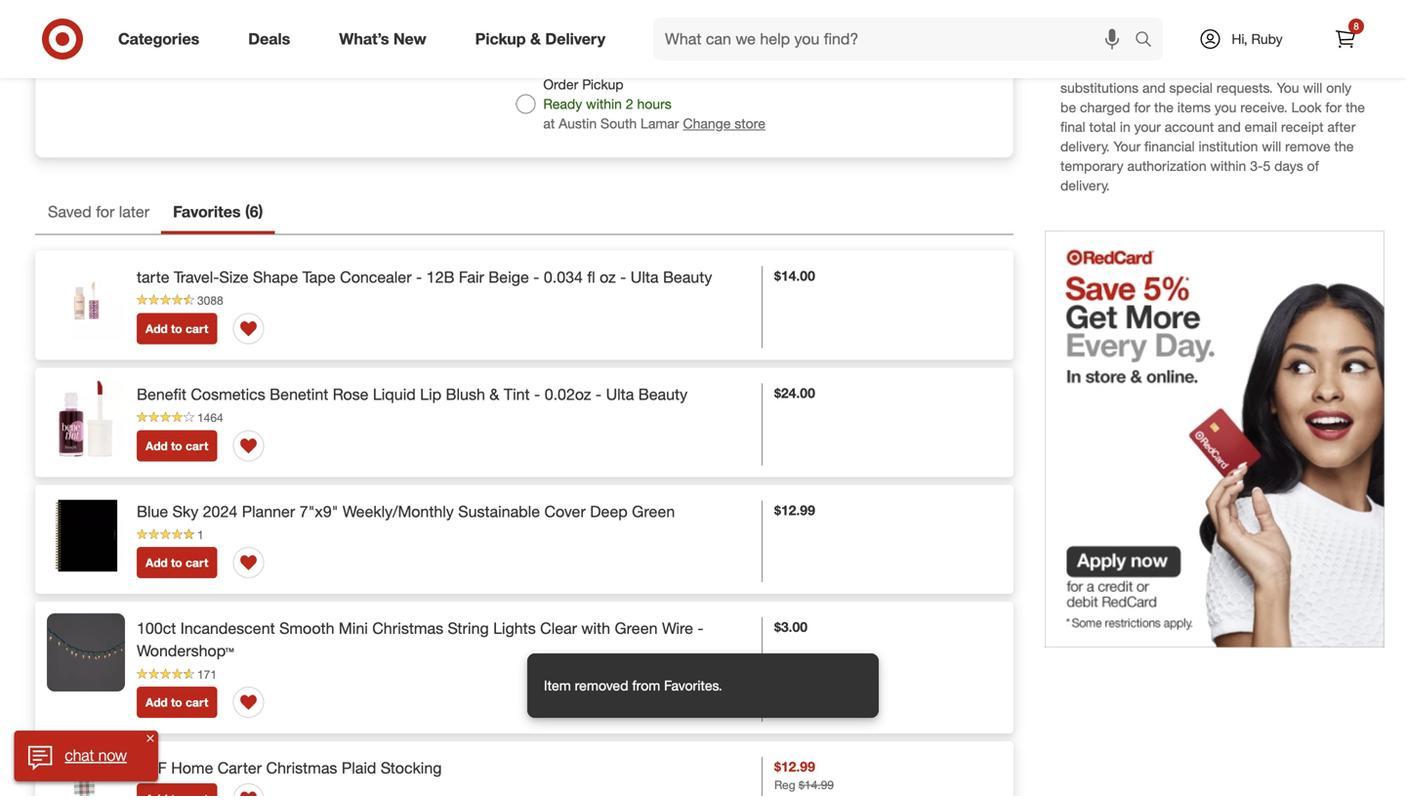 Task type: locate. For each thing, give the bounding box(es) containing it.
with up the 7pm
[[663, 5, 688, 22]]

add down tarte
[[146, 321, 168, 336]]

south
[[601, 115, 637, 132]]

as right it
[[581, 25, 595, 42]]

cart for incandescent
[[186, 695, 208, 710]]

pickup left get
[[475, 29, 526, 48]]

benetint
[[270, 385, 328, 404]]

green right "deep"
[[632, 502, 675, 521]]

fair
[[459, 267, 484, 286]]

3 add to cart button from the top
[[137, 547, 217, 579]]

email
[[1245, 118, 1278, 135]]

delivery. up temporary
[[1061, 138, 1110, 155]]

ulta right "0.02oz"
[[606, 385, 634, 404]]

4 add to cart button from the top
[[137, 687, 217, 718]]

1 vertical spatial your
[[1114, 138, 1141, 155]]

add to cart button inside tarte travel-size shape tape concealer - 12b fair beige - 0.034 fl oz - ulta beauty list item
[[137, 313, 217, 344]]

2 as from the left
[[633, 25, 647, 42]]

your down in
[[1114, 138, 1141, 155]]

pickup
[[475, 29, 526, 48], [582, 76, 624, 93]]

green inside 100ct incandescent smooth mini christmas string lights clear with green wire - wondershop™
[[615, 619, 658, 638]]

1 add to cart button from the top
[[137, 313, 217, 344]]

temporarily
[[1240, 40, 1309, 57]]

0 horizontal spatial pickup
[[475, 29, 526, 48]]

3 add from the top
[[146, 556, 168, 570]]

within down 'institution'
[[1211, 157, 1247, 175]]

1 delivery. from the top
[[1061, 138, 1110, 155]]

3088
[[197, 293, 223, 308]]

cart for sky
[[186, 556, 208, 570]]

0 vertical spatial $12.99
[[775, 501, 816, 518]]

new
[[394, 29, 427, 48]]

as
[[581, 25, 595, 42], [633, 25, 647, 42]]

1 vertical spatial pickup
[[582, 76, 624, 93]]

4 add to cart from the top
[[146, 695, 208, 710]]

cart down the 1
[[186, 556, 208, 570]]

0 horizontal spatial within
[[586, 95, 622, 112]]

1 add to cart from the top
[[146, 321, 208, 336]]

2 cart from the top
[[186, 438, 208, 453]]

1 horizontal spatial be
[[1220, 40, 1236, 57]]

add to cart inside benefit cosmetics benetint rose liquid lip blush & tint - 0.02oz - ulta beauty list item
[[146, 438, 208, 453]]

0 horizontal spatial delivery
[[545, 29, 606, 48]]

days
[[1275, 157, 1304, 175]]

1 cart from the top
[[186, 321, 208, 336]]

0 vertical spatial &
[[530, 29, 541, 48]]

c&f home carter christmas plaid stocking
[[137, 759, 442, 778]]

1 vertical spatial with
[[582, 619, 611, 638]]

1 vertical spatial delivery.
[[1061, 177, 1110, 194]]

delivery inside "link"
[[545, 29, 606, 48]]

1 horizontal spatial delivery
[[610, 5, 659, 22]]

add to cart button inside benefit cosmetics benetint rose liquid lip blush & tint - 0.02oz - ulta beauty list item
[[137, 430, 217, 461]]

be up amount
[[1220, 40, 1236, 57]]

hi, ruby
[[1232, 30, 1283, 47]]

1 vertical spatial delivery
[[545, 29, 606, 48]]

cart for cosmetics
[[186, 438, 208, 453]]

with right clear
[[582, 619, 611, 638]]

4 add from the top
[[146, 695, 168, 710]]

add inside benefit cosmetics benetint rose liquid lip blush & tint - 0.02oz - ulta beauty list item
[[146, 438, 168, 453]]

to down sky at left
[[171, 556, 182, 570]]

1 horizontal spatial as
[[633, 25, 647, 42]]

cart inside benefit cosmetics benetint rose liquid lip blush & tint - 0.02oz - ulta beauty list item
[[186, 438, 208, 453]]

0 vertical spatial within
[[586, 95, 622, 112]]

2
[[626, 95, 634, 112]]

3 add to cart from the top
[[146, 556, 208, 570]]

1 horizontal spatial within
[[1211, 157, 1247, 175]]

- right oz
[[620, 267, 627, 286]]

more
[[582, 44, 613, 61]]

$12.99 inside blue sky 2024 planner 7"x9" weekly/monthly sustainable cover deep green list item
[[775, 501, 816, 518]]

0 vertical spatial beauty
[[663, 267, 713, 286]]

pickup & delivery link
[[459, 18, 630, 61]]

temporary
[[1061, 157, 1124, 175]]

2 add from the top
[[146, 438, 168, 453]]

0 vertical spatial card
[[1219, 18, 1248, 35]]

item
[[544, 677, 571, 694], [544, 677, 571, 694]]

to down wondershop™
[[171, 695, 182, 710]]

christmas inside list item
[[266, 759, 337, 778]]

0 vertical spatial ulta
[[631, 267, 659, 286]]

& left tint
[[490, 385, 500, 404]]

1 horizontal spatial your
[[1114, 138, 1141, 155]]

7"x9"
[[300, 502, 338, 521]]

4 cart from the top
[[186, 695, 208, 710]]

add to cart down 1464
[[146, 438, 208, 453]]

you
[[1277, 79, 1300, 96]]

add to cart button
[[137, 313, 217, 344], [137, 430, 217, 461], [137, 547, 217, 579], [137, 687, 217, 718]]

8
[[1354, 20, 1360, 32]]

to inside blue sky 2024 planner 7"x9" weekly/monthly sustainable cover deep green list item
[[171, 556, 182, 570]]

1 vertical spatial be
[[1061, 99, 1077, 116]]

- right "0.02oz"
[[596, 385, 602, 404]]

to for tarte travel-size shape tape concealer - 12b fair beige - 0.034 fl oz - ulta beauty
[[171, 321, 182, 336]]

austin
[[559, 115, 597, 132]]

of
[[1308, 157, 1319, 175]]

and down an
[[1143, 79, 1166, 96]]

1 vertical spatial will
[[1304, 79, 1323, 96]]

to down travel-
[[171, 321, 182, 336]]

beauty
[[663, 267, 713, 286], [639, 385, 688, 404]]

rose
[[333, 385, 369, 404]]

1 vertical spatial christmas
[[266, 759, 337, 778]]

tarte travel-size shape tape concealer - 12b fair beige - 0.034 fl oz - ulta beauty list item
[[35, 250, 1014, 360]]

amount
[[1232, 60, 1278, 77]]

0 vertical spatial credit/debit
[[1139, 18, 1215, 35]]

1 horizontal spatial with
[[663, 5, 688, 22]]

add to cart for benefit
[[146, 438, 208, 453]]

to
[[1282, 60, 1294, 77], [171, 321, 182, 336], [171, 438, 182, 453], [171, 556, 182, 570], [171, 695, 182, 710]]

beige
[[489, 267, 529, 286]]

ruby
[[1252, 30, 1283, 47]]

saved for later link
[[36, 193, 161, 234]]

2 delivery. from the top
[[1061, 177, 1110, 194]]

1 vertical spatial green
[[615, 619, 658, 638]]

3 cart from the top
[[186, 556, 208, 570]]

pickup inside "link"
[[475, 29, 526, 48]]

cart inside tarte travel-size shape tape concealer - 12b fair beige - 0.034 fl oz - ulta beauty list item
[[186, 321, 208, 336]]

within
[[586, 95, 622, 112], [1211, 157, 1247, 175]]

item removed from favorites.
[[544, 677, 723, 694], [544, 677, 723, 694]]

0 vertical spatial pickup
[[475, 29, 526, 48]]

*temporary credit/debit card authorization your credit/debit card will be temporarily authorized for an additional amount to cover substitutions and special requests. you will only be charged for the items you receive. look for the final total in your account and email receipt after delivery. your financial institution will remove the temporary authorization within 3-5 days of delivery.
[[1061, 18, 1366, 194]]

0 vertical spatial with
[[663, 5, 688, 22]]

and
[[1143, 79, 1166, 96], [1218, 118, 1241, 135]]

credit/debit
[[1139, 18, 1215, 35], [1092, 40, 1162, 57]]

delivery
[[610, 5, 659, 22], [545, 29, 606, 48]]

christmas left plaid
[[266, 759, 337, 778]]

1 horizontal spatial card
[[1219, 18, 1248, 35]]

0 vertical spatial will
[[1197, 40, 1216, 57]]

add inside blue sky 2024 planner 7"x9" weekly/monthly sustainable cover deep green list item
[[146, 556, 168, 570]]

1
[[197, 528, 204, 542]]

liquid
[[373, 385, 416, 404]]

0 vertical spatial christmas
[[372, 619, 444, 638]]

0 horizontal spatial &
[[490, 385, 500, 404]]

beauty right "0.02oz"
[[639, 385, 688, 404]]

add to cart inside 100ct incandescent smooth mini christmas string lights clear with green wire - wondershop™ "list item"
[[146, 695, 208, 710]]

2 $12.99 from the top
[[775, 758, 816, 775]]

saved for later
[[48, 202, 150, 221]]

incandescent
[[180, 619, 275, 638]]

authorization down financial at the top right of the page
[[1128, 157, 1207, 175]]

delivery inside same day delivery with shipt get it as soon as 7pm today learn more
[[610, 5, 659, 22]]

charged
[[1080, 99, 1131, 116]]

receipt
[[1282, 118, 1324, 135]]

green left wire
[[615, 619, 658, 638]]

authorization up temporarily
[[1252, 18, 1337, 35]]

0 vertical spatial delivery.
[[1061, 138, 1110, 155]]

ulta right oz
[[631, 267, 659, 286]]

will down the cover
[[1304, 79, 1323, 96]]

to up you
[[1282, 60, 1294, 77]]

card left ruby
[[1219, 18, 1248, 35]]

add to cart button down 3088
[[137, 313, 217, 344]]

$12.99 inside $12.99 reg $14.99
[[775, 758, 816, 775]]

with inside 100ct incandescent smooth mini christmas string lights clear with green wire - wondershop™
[[582, 619, 611, 638]]

add to cart button for 100ct
[[137, 687, 217, 718]]

1 vertical spatial authorization
[[1128, 157, 1207, 175]]

cart for travel-
[[186, 321, 208, 336]]

1 $12.99 from the top
[[775, 501, 816, 518]]

add to cart for blue
[[146, 556, 208, 570]]

your
[[1135, 118, 1161, 135]]

with
[[663, 5, 688, 22], [582, 619, 611, 638]]

as left the 7pm
[[633, 25, 647, 42]]

add
[[146, 321, 168, 336], [146, 438, 168, 453], [146, 556, 168, 570], [146, 695, 168, 710]]

1 vertical spatial $12.99
[[775, 758, 816, 775]]

1 vertical spatial beauty
[[639, 385, 688, 404]]

1 horizontal spatial &
[[530, 29, 541, 48]]

0 horizontal spatial as
[[581, 25, 595, 42]]

- right wire
[[698, 619, 704, 638]]

be up the final
[[1061, 99, 1077, 116]]

cart down 1464
[[186, 438, 208, 453]]

add to cart button inside blue sky 2024 planner 7"x9" weekly/monthly sustainable cover deep green list item
[[137, 547, 217, 579]]

0 horizontal spatial christmas
[[266, 759, 337, 778]]

search
[[1126, 31, 1173, 50]]

2024
[[203, 502, 238, 521]]

0 vertical spatial delivery
[[610, 5, 659, 22]]

cart down 3088
[[186, 321, 208, 336]]

1 horizontal spatial pickup
[[582, 76, 624, 93]]

hours
[[637, 95, 672, 112]]

pickup inside order pickup ready within 2 hours at austin south lamar change store
[[582, 76, 624, 93]]

171
[[197, 667, 217, 682]]

1 vertical spatial and
[[1218, 118, 1241, 135]]

$12.99 reg $14.99
[[775, 758, 834, 792]]

1 horizontal spatial and
[[1218, 118, 1241, 135]]

will up 5
[[1262, 138, 1282, 155]]

add to cart inside blue sky 2024 planner 7"x9" weekly/monthly sustainable cover deep green list item
[[146, 556, 208, 570]]

0.02oz
[[545, 385, 591, 404]]

green inside list item
[[632, 502, 675, 521]]

add inside tarte travel-size shape tape concealer - 12b fair beige - 0.034 fl oz - ulta beauty list item
[[146, 321, 168, 336]]

1 vertical spatial &
[[490, 385, 500, 404]]

$14.00
[[775, 267, 816, 284]]

benefit cosmetics benetint rose liquid lip blush & tint - 0.02oz - ulta beauty link
[[137, 383, 688, 405]]

blue
[[137, 502, 168, 521]]

cart inside 100ct incandescent smooth mini christmas string lights clear with green wire - wondershop™ "list item"
[[186, 695, 208, 710]]

1 horizontal spatial christmas
[[372, 619, 444, 638]]

3-
[[1251, 157, 1263, 175]]

order
[[543, 76, 579, 93]]

add to cart down 171
[[146, 695, 208, 710]]

0 horizontal spatial with
[[582, 619, 611, 638]]

0 horizontal spatial be
[[1061, 99, 1077, 116]]

1464
[[197, 410, 223, 425]]

the
[[1155, 99, 1174, 116], [1346, 99, 1366, 116], [1335, 138, 1354, 155]]

add to cart button down the 1
[[137, 547, 217, 579]]

to for blue sky 2024 planner 7"x9" weekly/monthly sustainable cover deep green
[[171, 556, 182, 570]]

*temporary
[[1061, 18, 1136, 35]]

cart
[[186, 321, 208, 336], [186, 438, 208, 453], [186, 556, 208, 570], [186, 695, 208, 710]]

will up additional
[[1197, 40, 1216, 57]]

reg
[[775, 778, 796, 792]]

with inside same day delivery with shipt get it as soon as 7pm today learn more
[[663, 5, 688, 22]]

add inside 100ct incandescent smooth mini christmas string lights clear with green wire - wondershop™ "list item"
[[146, 695, 168, 710]]

pickup down more
[[582, 76, 624, 93]]

2 add to cart button from the top
[[137, 430, 217, 461]]

1 vertical spatial within
[[1211, 157, 1247, 175]]

add up ✕
[[146, 695, 168, 710]]

None radio
[[516, 26, 536, 45]]

card up additional
[[1166, 40, 1193, 57]]

beauty right oz
[[663, 267, 713, 286]]

to inside 100ct incandescent smooth mini christmas string lights clear with green wire - wondershop™ "list item"
[[171, 695, 182, 710]]

2 add to cart from the top
[[146, 438, 208, 453]]

add down benefit
[[146, 438, 168, 453]]

1 horizontal spatial authorization
[[1252, 18, 1337, 35]]

add to cart down the 1
[[146, 556, 208, 570]]

add to cart button down 171
[[137, 687, 217, 718]]

0 horizontal spatial and
[[1143, 79, 1166, 96]]

cart inside blue sky 2024 planner 7"x9" weekly/monthly sustainable cover deep green list item
[[186, 556, 208, 570]]

day
[[583, 5, 606, 22]]

your up authorized
[[1061, 40, 1088, 57]]

blue sky 2024 planner 7"x9" weekly/monthly sustainable cover deep green
[[137, 502, 675, 521]]

2 vertical spatial will
[[1262, 138, 1282, 155]]

8 link
[[1325, 18, 1368, 61]]

christmas right the 'mini'
[[372, 619, 444, 638]]

1 add from the top
[[146, 321, 168, 336]]

100ct incandescent smooth mini christmas string lights clear with green wire - wondershop™ list item
[[35, 602, 1014, 734]]

same
[[543, 5, 579, 22]]

add to cart down 3088
[[146, 321, 208, 336]]

deep
[[590, 502, 628, 521]]

add down blue at left bottom
[[146, 556, 168, 570]]

and up 'institution'
[[1218, 118, 1241, 135]]

to inside benefit cosmetics benetint rose liquid lip blush & tint - 0.02oz - ulta beauty list item
[[171, 438, 182, 453]]

add to cart button down 1464
[[137, 430, 217, 461]]

2 horizontal spatial will
[[1304, 79, 1323, 96]]

cart down 171
[[186, 695, 208, 710]]

-
[[416, 267, 422, 286], [534, 267, 540, 286], [620, 267, 627, 286], [534, 385, 540, 404], [596, 385, 602, 404], [698, 619, 704, 638]]

tape
[[303, 267, 336, 286]]

0 vertical spatial and
[[1143, 79, 1166, 96]]

0 vertical spatial green
[[632, 502, 675, 521]]

c&f home carter christmas plaid stocking link
[[137, 757, 442, 779]]

to down benefit
[[171, 438, 182, 453]]

to inside tarte travel-size shape tape concealer - 12b fair beige - 0.034 fl oz - ulta beauty list item
[[171, 321, 182, 336]]

0 vertical spatial your
[[1061, 40, 1088, 57]]

add to cart button inside 100ct incandescent smooth mini christmas string lights clear with green wire - wondershop™ "list item"
[[137, 687, 217, 718]]

for left later
[[96, 202, 115, 221]]

add to cart inside tarte travel-size shape tape concealer - 12b fair beige - 0.034 fl oz - ulta beauty list item
[[146, 321, 208, 336]]

0 horizontal spatial will
[[1197, 40, 1216, 57]]

will
[[1197, 40, 1216, 57], [1304, 79, 1323, 96], [1262, 138, 1282, 155]]

add to cart button for benefit
[[137, 430, 217, 461]]

add to cart button for blue
[[137, 547, 217, 579]]

delivery. down temporary
[[1061, 177, 1110, 194]]

1 vertical spatial card
[[1166, 40, 1193, 57]]

- left 12b
[[416, 267, 422, 286]]

within up south
[[586, 95, 622, 112]]

total
[[1090, 118, 1116, 135]]

concealer
[[340, 267, 412, 286]]

string
[[448, 619, 489, 638]]

card
[[1219, 18, 1248, 35], [1166, 40, 1193, 57]]

hi,
[[1232, 30, 1248, 47]]

& left get
[[530, 29, 541, 48]]

search button
[[1126, 18, 1173, 64]]



Task type: describe. For each thing, give the bounding box(es) containing it.
tarte travel-size shape tape concealer - 12b fair beige - 0.034 fl oz - ulta beauty
[[137, 267, 713, 286]]

- left 0.034
[[534, 267, 540, 286]]

the up after
[[1346, 99, 1366, 116]]

requests.
[[1217, 79, 1273, 96]]

travel-
[[174, 267, 219, 286]]

cover
[[1298, 60, 1331, 77]]

add to cart for 100ct
[[146, 695, 208, 710]]

it
[[569, 25, 577, 42]]

for up your
[[1135, 99, 1151, 116]]

today
[[682, 25, 716, 42]]

$14.99
[[799, 778, 834, 792]]

size
[[219, 267, 249, 286]]

for inside 'link'
[[96, 202, 115, 221]]

0 vertical spatial authorization
[[1252, 18, 1337, 35]]

an
[[1149, 60, 1164, 77]]

in
[[1120, 118, 1131, 135]]

planner
[[242, 502, 295, 521]]

plaid
[[342, 759, 376, 778]]

1 vertical spatial credit/debit
[[1092, 40, 1162, 57]]

categories
[[118, 29, 199, 48]]

6
[[250, 202, 259, 221]]

to inside "*temporary credit/debit card authorization your credit/debit card will be temporarily authorized for an additional amount to cover substitutions and special requests. you will only be charged for the items you receive. look for the final total in your account and email receipt after delivery. your financial institution will remove the temporary authorization within 3-5 days of delivery."
[[1282, 60, 1294, 77]]

additional
[[1168, 60, 1228, 77]]

tarte travel-size shape tape concealer - 12b fair beige - 0.034 fl oz - ulta beauty link
[[137, 266, 713, 288]]

lamar
[[641, 115, 679, 132]]

financial
[[1145, 138, 1195, 155]]

within inside "*temporary credit/debit card authorization your credit/debit card will be temporarily authorized for an additional amount to cover substitutions and special requests. you will only be charged for the items you receive. look for the final total in your account and email receipt after delivery. your financial institution will remove the temporary authorization within 3-5 days of delivery."
[[1211, 157, 1247, 175]]

chat now button
[[14, 731, 158, 781]]

get
[[543, 25, 566, 42]]

add to cart button for tarte
[[137, 313, 217, 344]]

add to cart for tarte
[[146, 321, 208, 336]]

1 vertical spatial ulta
[[606, 385, 634, 404]]

lip
[[420, 385, 442, 404]]

tint
[[504, 385, 530, 404]]

100ct incandescent smooth mini christmas string lights clear with green wire - wondershop™ link
[[137, 618, 750, 662]]

sustainable
[[458, 502, 540, 521]]

What can we help you find? suggestions appear below search field
[[654, 18, 1140, 61]]

fl
[[587, 267, 595, 286]]

learn
[[543, 44, 578, 61]]

benefit cosmetics benetint rose liquid lip blush & tint - 0.02oz - ulta beauty list item
[[35, 368, 1014, 477]]

to for 100ct incandescent smooth mini christmas string lights clear with green wire - wondershop™
[[171, 695, 182, 710]]

cart item ready to fulfill group
[[36, 0, 1013, 157]]

0 vertical spatial be
[[1220, 40, 1236, 57]]

1 as from the left
[[581, 25, 595, 42]]

only
[[1327, 79, 1352, 96]]

christmas inside 100ct incandescent smooth mini christmas string lights clear with green wire - wondershop™
[[372, 619, 444, 638]]

0 horizontal spatial card
[[1166, 40, 1193, 57]]

sky
[[173, 502, 199, 521]]

blue sky 2024 planner 7&#34;x9&#34; weekly/monthly sustainable cover deep green image
[[47, 496, 125, 575]]

for left an
[[1129, 60, 1146, 77]]

0 horizontal spatial your
[[1061, 40, 1088, 57]]

target redcard save 5% get more every day. in store & online. apply now for a credit or debit redcard. *some restrictions apply. image
[[1045, 231, 1385, 647]]

look
[[1292, 99, 1322, 116]]

at
[[543, 115, 555, 132]]

$3.00
[[775, 619, 808, 636]]

institution
[[1199, 138, 1259, 155]]

wondershop™
[[137, 641, 234, 660]]

green for with
[[615, 619, 658, 638]]

pickup & delivery
[[475, 29, 606, 48]]

lights
[[493, 619, 536, 638]]

1 horizontal spatial will
[[1262, 138, 1282, 155]]

the down after
[[1335, 138, 1354, 155]]

0.034
[[544, 267, 583, 286]]

special
[[1170, 79, 1213, 96]]

to for benefit cosmetics benetint rose liquid lip blush & tint - 0.02oz - ulta beauty
[[171, 438, 182, 453]]

add for benefit cosmetics benetint rose liquid lip blush & tint - 0.02oz - ulta beauty
[[146, 438, 168, 453]]

cosmetics
[[191, 385, 265, 404]]

$12.99 for $12.99 reg $14.99
[[775, 758, 816, 775]]

receive.
[[1241, 99, 1288, 116]]

add for 100ct incandescent smooth mini christmas string lights clear with green wire - wondershop™
[[146, 695, 168, 710]]

same day delivery with shipt get it as soon as 7pm today learn more
[[543, 5, 724, 61]]

delivery for &
[[545, 29, 606, 48]]

c&f home carter christmas plaid stocking list item
[[35, 742, 1014, 796]]

chat now
[[65, 746, 127, 765]]

items
[[1178, 99, 1211, 116]]

learn more button
[[543, 43, 613, 63]]

5
[[1263, 157, 1271, 175]]

later
[[119, 202, 150, 221]]

you
[[1215, 99, 1237, 116]]

weekly/monthly
[[343, 502, 454, 521]]

now
[[98, 746, 127, 765]]

saved
[[48, 202, 92, 221]]

100ct incandescent smooth mini christmas string lights clear with green wire - wondershop&#8482; image
[[47, 614, 125, 692]]

benefit
[[137, 385, 186, 404]]

deals link
[[232, 18, 315, 61]]

add for blue sky 2024 planner 7"x9" weekly/monthly sustainable cover deep green
[[146, 556, 168, 570]]

chat now dialog
[[14, 731, 158, 781]]

the up your
[[1155, 99, 1174, 116]]

account
[[1165, 118, 1214, 135]]

green for deep
[[632, 502, 675, 521]]

cover
[[545, 502, 586, 521]]

c&f home carter christmas plaid stocking image
[[47, 753, 125, 796]]

change
[[683, 115, 731, 132]]

Store pickup radio
[[516, 94, 536, 114]]

what's new
[[339, 29, 427, 48]]

✕
[[147, 732, 154, 744]]

& inside "link"
[[530, 29, 541, 48]]

what's
[[339, 29, 389, 48]]

within inside order pickup ready within 2 hours at austin south lamar change store
[[586, 95, 622, 112]]

- inside 100ct incandescent smooth mini christmas string lights clear with green wire - wondershop™
[[698, 619, 704, 638]]

tarte travel-size shape tape concealer - 12b fair beige - 0.034 fl oz - ulta beauty image
[[47, 262, 125, 340]]

wire
[[662, 619, 694, 638]]

oz
[[600, 267, 616, 286]]

0 horizontal spatial authorization
[[1128, 157, 1207, 175]]

remove
[[1286, 138, 1331, 155]]

& inside list item
[[490, 385, 500, 404]]

home
[[171, 759, 213, 778]]

$12.99 for $12.99
[[775, 501, 816, 518]]

ready
[[543, 95, 582, 112]]

benefit cosmetics benetint rose liquid lip blush &#38; tint - 0.02oz - ulta beauty image
[[47, 379, 125, 457]]

12b
[[427, 267, 455, 286]]

delivery for day
[[610, 5, 659, 22]]

chat
[[65, 746, 94, 765]]

add for tarte travel-size shape tape concealer - 12b fair beige - 0.034 fl oz - ulta beauty
[[146, 321, 168, 336]]

substitutions
[[1061, 79, 1139, 96]]

blue sky 2024 planner 7"x9" weekly/monthly sustainable cover deep green list item
[[35, 485, 1014, 594]]

what's new link
[[323, 18, 451, 61]]

authorized
[[1061, 60, 1125, 77]]

blush
[[446, 385, 485, 404]]

- right tint
[[534, 385, 540, 404]]

for down only
[[1326, 99, 1342, 116]]

stocking
[[381, 759, 442, 778]]



Task type: vqa. For each thing, say whether or not it's contained in the screenshot.
decor associated with Red
no



